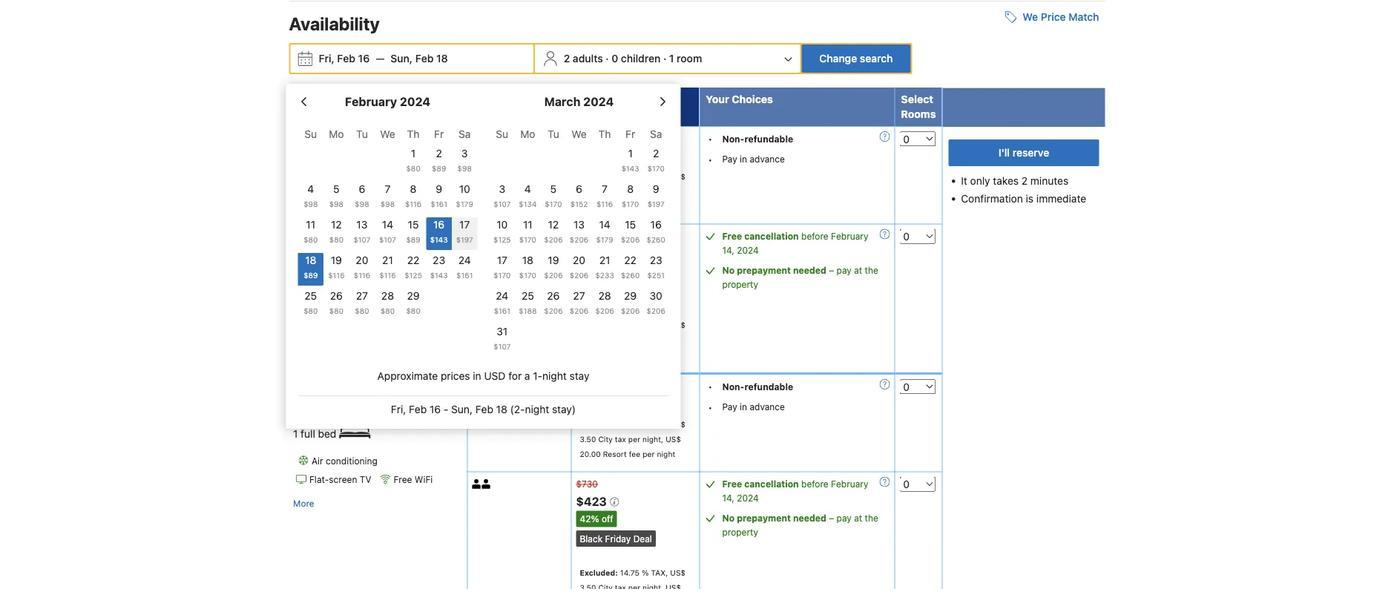 Task type: describe. For each thing, give the bounding box(es) containing it.
approximate
[[377, 370, 438, 382]]

19 $206
[[544, 254, 563, 280]]

24 for 24 march 2024 option
[[496, 290, 509, 302]]

2 March 2024 checkbox
[[643, 146, 669, 179]]

8 $116
[[405, 183, 422, 208]]

3 for 3 $107
[[499, 183, 505, 195]]

2 tax, from the top
[[651, 321, 668, 330]]

1 for 1 full bed
[[293, 428, 298, 440]]

28 $206
[[595, 290, 614, 315]]

$197 for 17
[[456, 236, 473, 244]]

$206 for 26
[[544, 307, 563, 315]]

pay for $365
[[837, 266, 852, 276]]

3 3.50 from the top
[[580, 435, 596, 444]]

stay)
[[552, 404, 576, 416]]

free cancellation for $365
[[722, 232, 799, 242]]

18 left (2-
[[496, 404, 507, 416]]

29 February 2024 checkbox
[[401, 289, 426, 322]]

17 for 17 $197
[[459, 219, 470, 231]]

$161 for 24 february 2024 checkbox
[[456, 271, 473, 280]]

27 February 2024 checkbox
[[349, 289, 375, 322]]

3 city from the top
[[598, 435, 613, 444]]

$206 for 15
[[621, 236, 640, 244]]

18 February 2024 checkbox
[[298, 253, 324, 286]]

– pay at the property for $423
[[722, 514, 879, 538]]

14, for $423
[[722, 494, 735, 504]]

2 left nights
[[638, 93, 644, 106]]

5 inside 5 $170
[[550, 183, 557, 195]]

1 city from the top
[[598, 187, 613, 196]]

14 $107
[[379, 219, 396, 244]]

2 night, from the top
[[643, 336, 664, 345]]

pay in advance for $394
[[722, 402, 785, 412]]

2 resort from the top
[[603, 351, 627, 359]]

feb left —
[[337, 53, 355, 65]]

$340
[[576, 135, 607, 149]]

18 March 2024 checkbox
[[515, 253, 541, 286]]

$170 for 8
[[622, 200, 639, 208]]

-
[[444, 404, 448, 416]]

1 · from the left
[[606, 53, 609, 65]]

2 % from the top
[[642, 321, 649, 330]]

$394
[[576, 383, 607, 397]]

42% off. you're getting a reduced rate because this property is offering a discount.. element for $365
[[576, 264, 617, 280]]

the for $423
[[865, 514, 879, 524]]

only for $340
[[306, 156, 327, 166]]

1 vertical spatial free wifi
[[394, 475, 433, 485]]

hairdryer
[[409, 251, 448, 261]]

$365
[[576, 247, 610, 261]]

4 February 2024 checkbox
[[298, 182, 324, 215]]

guests
[[530, 93, 565, 106]]

2 more details on meals and payment options image from the top
[[880, 477, 890, 488]]

$125 for 22
[[405, 271, 422, 280]]

21 for 21 $233
[[599, 254, 610, 267]]

1 3.50 from the top
[[580, 187, 596, 196]]

$80 for 12
[[329, 236, 344, 244]]

3 tax from the top
[[615, 435, 626, 444]]

2 20.00 from the top
[[580, 351, 601, 359]]

1 tax, from the top
[[651, 172, 668, 181]]

0 horizontal spatial price
[[592, 93, 618, 106]]

$206 for 19
[[544, 271, 563, 280]]

availability
[[289, 14, 380, 34]]

march 2024
[[544, 95, 614, 109]]

14 $179
[[596, 219, 614, 244]]

$98 for 4
[[304, 200, 318, 208]]

18 cell
[[298, 250, 324, 286]]

1 horizontal spatial for
[[621, 93, 635, 106]]

choices
[[732, 93, 773, 106]]

in for $394
[[740, 402, 747, 412]]

2 inside the it only takes 2 minutes confirmation is immediate
[[1022, 175, 1028, 187]]

14 March 2024 checkbox
[[592, 218, 618, 250]]

$170 for 5
[[545, 200, 562, 208]]

minutes
[[1031, 175, 1069, 187]]

$98 for 7
[[381, 200, 395, 208]]

feb left (2-
[[475, 404, 493, 416]]

0
[[612, 53, 618, 65]]

(2-
[[510, 404, 525, 416]]

per inside 14.75 % tax, us$ 3.50 city tax per night, us
[[628, 584, 640, 589]]

2 tax from the top
[[615, 336, 626, 345]]

grid for march
[[489, 120, 669, 357]]

$251
[[647, 271, 665, 280]]

2 more details on meals and payment options image from the top
[[880, 229, 890, 240]]

tax inside 14.75 % tax, us$ 3.50 city tax per night, us
[[615, 584, 626, 589]]

10 $179
[[456, 183, 473, 208]]

1 14.75 from the top
[[620, 172, 640, 181]]

rooms for $394
[[338, 404, 366, 414]]

0 vertical spatial february
[[345, 95, 397, 109]]

25 $188
[[519, 290, 537, 315]]

—
[[376, 53, 385, 65]]

0 vertical spatial occupancy image
[[472, 232, 482, 241]]

1 % from the top
[[642, 172, 649, 181]]

14 for 14 $179
[[599, 219, 610, 231]]

2 conditioning from the top
[[326, 456, 378, 466]]

0 vertical spatial occupancy image
[[482, 382, 491, 391]]

5 up bed
[[329, 404, 335, 414]]

14 February 2024 checkbox
[[375, 218, 401, 250]]

9 for 9 $161
[[436, 183, 442, 195]]

$143 for 23
[[430, 271, 448, 280]]

16 inside 16 $260
[[651, 219, 662, 231]]

3 tax, from the top
[[651, 420, 668, 429]]

4 $98
[[304, 183, 318, 208]]

3 14.75 % tax, us$ 3.50 city tax per night, us$ 20.00 resort fee per night from the top
[[580, 420, 686, 459]]

site for $394
[[418, 404, 435, 414]]

needed for $365
[[793, 266, 827, 276]]

prepayment for $365
[[737, 266, 791, 276]]

i'll reserve button
[[949, 140, 1099, 166]]

1 resort from the top
[[603, 202, 627, 211]]

only for $394
[[306, 404, 327, 414]]

3 • from the top
[[708, 382, 713, 392]]

15 $206
[[621, 219, 640, 244]]

29 $206
[[621, 290, 640, 315]]

twin
[[302, 180, 322, 192]]

3 night, from the top
[[643, 435, 664, 444]]

11 $170
[[519, 219, 537, 244]]

1 vertical spatial occupancy image
[[472, 479, 482, 489]]

us$ inside 14.75 % tax, us$ 3.50 city tax per night, us
[[670, 569, 686, 578]]

29 $80
[[406, 290, 421, 315]]

11 $80
[[304, 219, 318, 244]]

off for $365
[[602, 266, 613, 277]]

18 $170
[[519, 254, 537, 280]]

3 for 3 $98
[[461, 148, 468, 160]]

22 for 22 $260
[[624, 254, 637, 267]]

12 February 2024 checkbox
[[324, 218, 349, 250]]

friday for $365
[[605, 286, 631, 296]]

14, for $365
[[722, 246, 735, 256]]

0 vertical spatial wifi
[[421, 208, 439, 218]]

$116 for 8
[[405, 200, 422, 208]]

7 March 2024 checkbox
[[592, 182, 618, 215]]

26 February 2024 checkbox
[[324, 289, 349, 322]]

at for $423
[[854, 514, 862, 524]]

it only takes 2 minutes confirmation is immediate
[[961, 175, 1087, 205]]

15 for 15 $206
[[625, 219, 636, 231]]

search
[[860, 53, 893, 65]]

$107 for 3
[[494, 200, 511, 208]]

11 February 2024 checkbox
[[298, 218, 324, 250]]

42% off. you're getting a reduced rate because this property is offering a discount.. element for $423
[[576, 511, 617, 528]]

28 for 28 $80
[[381, 290, 394, 302]]

$134
[[519, 200, 537, 208]]

city inside 14.75 % tax, us$ 3.50 city tax per night, us
[[598, 584, 613, 589]]

22 $125
[[405, 254, 422, 280]]

1 vertical spatial wifi
[[415, 475, 433, 485]]

26 for 26 $206
[[547, 290, 560, 302]]

42% for $365
[[580, 266, 599, 277]]

5 March 2024 checkbox
[[541, 182, 566, 215]]

17 February 2024 checkbox
[[452, 218, 478, 250]]

3 $107
[[494, 183, 511, 208]]

advance for $340
[[750, 154, 785, 164]]

fri, feb 16 — sun, feb 18
[[319, 53, 448, 65]]

no prepayment needed for $365
[[722, 266, 827, 276]]

10 $125
[[493, 219, 511, 244]]

refundable for $340
[[745, 134, 793, 144]]

31 March 2024 checkbox
[[489, 325, 515, 357]]

12 $80
[[329, 219, 344, 244]]

21 $233
[[595, 254, 614, 280]]

$80 for 26
[[329, 307, 344, 315]]

sitting area
[[344, 251, 391, 261]]

1 tax from the top
[[615, 187, 626, 196]]

23 March 2024 checkbox
[[643, 253, 669, 286]]

8 $170
[[622, 183, 639, 208]]

13 March 2024 checkbox
[[566, 218, 592, 250]]

2 adults · 0 children · 1 room button
[[536, 45, 799, 73]]

3 fee from the top
[[629, 450, 640, 459]]

22 February 2024 checkbox
[[401, 253, 426, 286]]

1 more details on meals and payment options image from the top
[[880, 132, 890, 142]]

pay in advance for $340
[[722, 154, 785, 164]]

0 vertical spatial free wifi
[[400, 208, 439, 218]]

19 for 19 $116
[[331, 254, 342, 267]]

non-refundable for $394
[[722, 382, 793, 392]]

$206 for 29
[[621, 307, 640, 315]]

13 February 2024 checkbox
[[349, 218, 375, 250]]

1 $143
[[622, 148, 639, 173]]

1 • from the top
[[708, 134, 713, 144]]

$730
[[576, 479, 598, 490]]

42% off for $423
[[580, 514, 613, 525]]

tax, inside 14.75 % tax, us$ 3.50 city tax per night, us
[[651, 569, 668, 578]]

13 $107
[[353, 219, 371, 244]]

$206 for 30
[[647, 307, 666, 315]]

$152
[[570, 200, 588, 208]]

fri, feb 16 button
[[313, 46, 376, 72]]

27 March 2024 checkbox
[[566, 289, 592, 322]]

14.75 % tax, us$ 3.50 city tax per night, us
[[580, 569, 686, 589]]

5 February 2024 checkbox
[[324, 182, 349, 215]]

1 vertical spatial in
[[473, 370, 481, 382]]

select rooms
[[901, 93, 936, 120]]

fr for february 2024
[[434, 128, 444, 141]]

a
[[525, 370, 530, 382]]

1 fee from the top
[[629, 202, 640, 211]]

42% for $423
[[580, 514, 599, 525]]

$80 for 28
[[381, 307, 395, 315]]

on for $340
[[387, 156, 398, 166]]

2 14.75 from the top
[[620, 321, 640, 330]]

18 inside 18 $89
[[305, 254, 316, 267]]

7 $116
[[597, 183, 613, 208]]

3 resort from the top
[[603, 450, 627, 459]]

sitting
[[344, 251, 371, 261]]

8 for 8 $170
[[627, 183, 634, 195]]

18 inside 18 $170
[[522, 254, 534, 267]]

1 air from the top
[[312, 208, 323, 218]]

25 $80
[[304, 290, 318, 315]]

we inside we price match dropdown button
[[1023, 11, 1038, 23]]

mo for march
[[520, 128, 535, 141]]

20 $116
[[354, 254, 370, 280]]

$125 for 10
[[493, 236, 511, 244]]

2 $170
[[648, 148, 665, 173]]

28 $80
[[381, 290, 395, 315]]

2 $89
[[432, 148, 446, 173]]

on for $394
[[387, 404, 398, 414]]

1 14.75 % tax, us$ 3.50 city tax per night, us$ 20.00 resort fee per night from the top
[[580, 172, 686, 211]]

19 February 2024 checkbox
[[324, 253, 349, 286]]

1 March 2024 checkbox
[[618, 146, 643, 179]]

12 $206
[[544, 219, 563, 244]]

$197 for 9
[[648, 200, 665, 208]]

25 for 25 $80
[[305, 290, 317, 302]]

price for 2 nights
[[592, 93, 679, 106]]

at for $365
[[854, 266, 862, 276]]

21 for 21 $116
[[382, 254, 393, 267]]

feb left -
[[409, 404, 427, 416]]

february 2024
[[345, 95, 430, 109]]

3 % from the top
[[642, 420, 649, 429]]

1 vertical spatial occupancy image
[[482, 479, 491, 489]]

20 March 2024 checkbox
[[566, 253, 592, 286]]

usd
[[484, 370, 506, 382]]

bunk pod
[[293, 132, 348, 146]]

4 March 2024 checkbox
[[515, 182, 541, 215]]

25 March 2024 checkbox
[[515, 289, 541, 322]]

16 left —
[[358, 53, 370, 65]]

i'll reserve
[[999, 147, 1050, 159]]

4 $134
[[519, 183, 537, 208]]

price inside dropdown button
[[1041, 11, 1066, 23]]

29 for 29 $80
[[407, 290, 420, 302]]

number
[[474, 93, 515, 106]]

1 20.00 from the top
[[580, 202, 601, 211]]

your choices
[[706, 93, 773, 106]]

13 for 13 $107
[[357, 219, 368, 231]]

15 March 2024 checkbox
[[618, 218, 643, 250]]

3 $98
[[458, 148, 472, 173]]

friday for $423
[[605, 534, 631, 544]]

$188
[[519, 307, 537, 315]]

$89 for 18
[[304, 271, 318, 280]]

23 $143
[[430, 254, 448, 280]]

advance for $394
[[750, 402, 785, 412]]

17 cell
[[452, 215, 478, 250]]

fr for march 2024
[[626, 128, 635, 141]]

8 February 2024 checkbox
[[401, 182, 426, 215]]

30 $206
[[647, 290, 666, 315]]

tv
[[360, 475, 371, 485]]

3 14.75 from the top
[[620, 420, 640, 429]]

5 inside 5 $98
[[333, 183, 340, 195]]

20 for 20 $116
[[356, 254, 368, 267]]

18 right —
[[436, 53, 448, 65]]

17 March 2024 checkbox
[[489, 253, 515, 286]]

feb right —
[[415, 53, 434, 65]]

type
[[327, 93, 353, 106]]

24 $161 for 24 march 2024 option
[[494, 290, 511, 315]]

26 March 2024 checkbox
[[541, 289, 566, 322]]

3 March 2024 checkbox
[[489, 182, 515, 215]]

change
[[820, 53, 857, 65]]

4 • from the top
[[708, 403, 713, 413]]

takes
[[993, 175, 1019, 187]]

your
[[706, 93, 729, 106]]

$89 for 15
[[406, 236, 421, 244]]

grid for february
[[298, 120, 478, 322]]

desk
[[306, 251, 327, 261]]

21 February 2024 checkbox
[[375, 253, 401, 286]]

2 14.75 % tax, us$ 3.50 city tax per night, us$ 20.00 resort fee per night from the top
[[580, 321, 686, 359]]

it
[[961, 175, 968, 187]]

19 $116
[[328, 254, 345, 280]]

28 February 2024 checkbox
[[375, 289, 401, 322]]

non-refundable for $340
[[722, 134, 793, 144]]

$98 for 3
[[458, 164, 472, 173]]

match
[[1069, 11, 1099, 23]]

2 • from the top
[[708, 155, 713, 165]]

31
[[497, 326, 508, 338]]

$206 for 20
[[570, 271, 589, 280]]

$170 for 17
[[494, 271, 511, 280]]

7 $98
[[381, 183, 395, 208]]

1 inside button
[[669, 53, 674, 65]]



Task type: vqa. For each thing, say whether or not it's contained in the screenshot.
the might
no



Task type: locate. For each thing, give the bounding box(es) containing it.
0 vertical spatial before february 14, 2024
[[722, 232, 869, 256]]

1 4 from the left
[[307, 183, 314, 195]]

february
[[345, 95, 397, 109], [831, 232, 869, 242], [831, 479, 869, 490]]

no for $365
[[722, 266, 735, 276]]

1 horizontal spatial 24
[[496, 290, 509, 302]]

24
[[458, 254, 471, 267], [496, 290, 509, 302]]

· right children at the left top of the page
[[663, 53, 667, 65]]

24 $161 inside 24 march 2024 option
[[494, 290, 511, 315]]

black friday deal for $365
[[580, 286, 652, 296]]

4 % from the top
[[642, 569, 649, 578]]

28 inside 28 $80
[[381, 290, 394, 302]]

19 right 18 $170
[[548, 254, 559, 267]]

2 vertical spatial in
[[740, 402, 747, 412]]

20 down $630
[[573, 254, 585, 267]]

1 inside 1 $80
[[411, 148, 416, 160]]

1 vertical spatial at
[[854, 514, 862, 524]]

0 horizontal spatial for
[[508, 370, 522, 382]]

$80 inside 25 february 2024 option
[[304, 307, 318, 315]]

$116 for 21
[[379, 271, 396, 280]]

1 pay from the top
[[837, 266, 852, 276]]

only up 1 full bed
[[306, 404, 327, 414]]

2 refundable from the top
[[745, 382, 793, 392]]

2 left from the top
[[369, 404, 384, 414]]

1 property from the top
[[722, 280, 758, 290]]

5 $170
[[545, 183, 562, 208]]

the for $365
[[865, 266, 879, 276]]

$98 inside the 4 february 2024 option
[[304, 200, 318, 208]]

$89 inside '15 february 2024' option
[[406, 236, 421, 244]]

$116 left 9 february 2024 checkbox
[[405, 200, 422, 208]]

– for $365
[[829, 266, 834, 276]]

off for $423
[[602, 514, 613, 525]]

42%
[[580, 266, 599, 277], [580, 514, 599, 525]]

4 night, from the top
[[643, 584, 664, 589]]

6 inside 6 $152
[[576, 183, 582, 195]]

2 3.50 from the top
[[580, 336, 596, 345]]

9 inside 9 $161
[[436, 183, 442, 195]]

3 inside 3 $98
[[461, 148, 468, 160]]

15 February 2024 checkbox
[[401, 218, 426, 250]]

$161 inside 9 february 2024 checkbox
[[431, 200, 447, 208]]

23 for 23 $143
[[433, 254, 445, 267]]

16 right 15 $206
[[651, 219, 662, 231]]

1 no prepayment needed from the top
[[722, 266, 827, 276]]

1 for 1 $80
[[411, 148, 416, 160]]

0 vertical spatial rooms
[[338, 156, 366, 166]]

1 11 from the left
[[306, 219, 315, 231]]

2 before february 14, 2024 from the top
[[722, 479, 869, 504]]

28 inside the 28 $206
[[599, 290, 611, 302]]

$206 for 12
[[544, 236, 563, 244]]

of
[[517, 93, 528, 106]]

1 on from the top
[[387, 156, 398, 166]]

1 more details on meals and payment options image from the top
[[880, 380, 890, 390]]

2 horizontal spatial $89
[[432, 164, 446, 173]]

0 vertical spatial 42% off
[[580, 266, 613, 277]]

1 left from the top
[[369, 156, 384, 166]]

29 inside 29 $80
[[407, 290, 420, 302]]

29
[[407, 290, 420, 302], [624, 290, 637, 302]]

$170 for 18
[[519, 271, 537, 280]]

11 for 11 $170
[[523, 219, 533, 231]]

site left -
[[418, 404, 435, 414]]

$197 inside "9 march 2024" 'checkbox'
[[648, 200, 665, 208]]

2 excluded: from the top
[[580, 569, 618, 578]]

0 vertical spatial 10
[[459, 183, 470, 195]]

1 vertical spatial black friday deal. you're getting a reduced rate because this property is offering a discount when you book before nov 29, 2023 and stay before dec 31, 2024.. element
[[576, 531, 656, 547]]

1 horizontal spatial 13
[[574, 219, 585, 231]]

2 air from the top
[[312, 456, 323, 466]]

0 horizontal spatial $161
[[431, 200, 447, 208]]

10 for 10 $179
[[459, 183, 470, 195]]

$143 left 2 march 2024 'option'
[[622, 164, 639, 173]]

0 vertical spatial $161
[[431, 200, 447, 208]]

2 site from the top
[[418, 404, 435, 414]]

6 March 2024 checkbox
[[566, 182, 592, 215]]

10 inside 10 $125
[[497, 219, 508, 231]]

14.75 inside 14.75 % tax, us$ 3.50 city tax per night, us
[[620, 569, 640, 578]]

1 28 from the left
[[381, 290, 394, 302]]

2 the from the top
[[865, 514, 879, 524]]

$206 right the 18 march 2024 checkbox
[[544, 271, 563, 280]]

february for $365
[[831, 232, 869, 242]]

2 right 1 $80
[[436, 148, 442, 160]]

29 March 2024 checkbox
[[618, 289, 643, 322]]

$116 inside 21 february 2024 checkbox
[[379, 271, 396, 280]]

0 vertical spatial the
[[865, 266, 879, 276]]

2 vertical spatial 20.00
[[580, 450, 601, 459]]

1 horizontal spatial ·
[[663, 53, 667, 65]]

1 prepayment from the top
[[737, 266, 791, 276]]

16 left -
[[430, 404, 441, 416]]

23 $251
[[647, 254, 665, 280]]

23 down safe
[[433, 254, 445, 267]]

11 March 2024 checkbox
[[515, 218, 541, 250]]

1 horizontal spatial 3
[[499, 183, 505, 195]]

1 horizontal spatial fri,
[[391, 404, 406, 416]]

0 horizontal spatial 21
[[382, 254, 393, 267]]

2 only 5 rooms left on our site from the top
[[306, 404, 435, 414]]

4 tax from the top
[[615, 584, 626, 589]]

1 vertical spatial – pay at the property
[[722, 514, 879, 538]]

27 $80
[[355, 290, 369, 315]]

24 left 25 $188
[[496, 290, 509, 302]]

0 horizontal spatial $197
[[456, 236, 473, 244]]

$233
[[595, 271, 614, 280]]

3 inside 3 $107
[[499, 183, 505, 195]]

$179 up $365
[[596, 236, 614, 244]]

2 fee from the top
[[629, 351, 640, 359]]

$116 for 7
[[597, 200, 613, 208]]

2 9 from the left
[[653, 183, 659, 195]]

20 February 2024 checkbox
[[349, 253, 375, 286]]

free wifi
[[400, 208, 439, 218], [394, 475, 433, 485]]

13 inside 13 $107
[[357, 219, 368, 231]]

2 February 2024 checkbox
[[426, 146, 452, 179]]

1 vertical spatial left
[[369, 404, 384, 414]]

42% off. you're getting a reduced rate because this property is offering a discount.. element
[[576, 264, 617, 280], [576, 511, 617, 528]]

0 horizontal spatial we
[[380, 128, 395, 141]]

$143 for 16
[[430, 236, 448, 244]]

25 February 2024 checkbox
[[298, 289, 324, 322]]

2 black friday deal from the top
[[580, 534, 652, 544]]

sun,
[[391, 53, 413, 65], [451, 404, 473, 416]]

28 March 2024 checkbox
[[592, 289, 618, 322]]

14.75
[[620, 172, 640, 181], [620, 321, 640, 330], [620, 420, 640, 429], [620, 569, 640, 578]]

15 inside 15 $89
[[408, 219, 419, 231]]

full
[[301, 428, 315, 440]]

6 inside 6 $98
[[359, 183, 365, 195]]

0 vertical spatial only 5 rooms left on our site
[[306, 156, 435, 166]]

6 right beds
[[359, 183, 365, 195]]

before for $423
[[801, 479, 829, 490]]

1 before february 14, 2024 from the top
[[722, 232, 869, 256]]

23 inside 23 $143
[[433, 254, 445, 267]]

0 horizontal spatial 23
[[433, 254, 445, 267]]

1 black from the top
[[580, 286, 603, 296]]

2 cancellation from the top
[[744, 479, 799, 490]]

18 right 17 $170
[[522, 254, 534, 267]]

20 inside 20 $206
[[573, 254, 585, 267]]

12 for 12 $206
[[548, 219, 559, 231]]

$170 inside 17 march 2024 checkbox
[[494, 271, 511, 280]]

air conditioning up 12 $80
[[312, 208, 378, 218]]

sa up 3 $98
[[459, 128, 471, 141]]

1 air conditioning from the top
[[312, 208, 378, 218]]

black for $365
[[580, 286, 603, 296]]

1 25 from the left
[[305, 290, 317, 302]]

$206 up $365
[[570, 236, 589, 244]]

confirmation
[[961, 193, 1023, 205]]

16 March 2024 checkbox
[[643, 218, 669, 250]]

25 inside 25 $188
[[522, 290, 534, 302]]

$107 down 31
[[494, 342, 511, 351]]

more details on meals and payment options image
[[880, 380, 890, 390], [880, 477, 890, 488]]

$107
[[494, 200, 511, 208], [353, 236, 371, 244], [379, 236, 396, 244], [494, 342, 511, 351]]

our
[[400, 156, 416, 166], [400, 404, 416, 414]]

$161 up 31
[[494, 307, 511, 315]]

3 20.00 from the top
[[580, 450, 601, 459]]

$89 right 1 february 2024 checkbox
[[432, 164, 446, 173]]

black for $423
[[580, 534, 603, 544]]

1-
[[533, 370, 543, 382]]

1 vertical spatial non-
[[722, 382, 745, 392]]

0 vertical spatial friday
[[605, 286, 631, 296]]

1 vertical spatial $125
[[405, 271, 422, 280]]

$260
[[647, 236, 666, 244], [621, 271, 640, 280]]

0 vertical spatial air conditioning
[[312, 208, 378, 218]]

1 horizontal spatial sa
[[650, 128, 662, 141]]

8 right 7 $98 at the left of page
[[410, 183, 417, 195]]

cancellation for $423
[[744, 479, 799, 490]]

26 right 25 $188
[[547, 290, 560, 302]]

$98 inside 6 february 2024 option
[[355, 200, 369, 208]]

2 left adults
[[564, 53, 570, 65]]

8 inside 8 $170
[[627, 183, 634, 195]]

$89
[[432, 164, 446, 173], [406, 236, 421, 244], [304, 271, 318, 280]]

21 inside 21 $233
[[599, 254, 610, 267]]

black friday deal down the $233
[[580, 286, 652, 296]]

23 up $251
[[650, 254, 662, 267]]

42% off. you're getting a reduced rate because this property is offering a discount.. element down $423
[[576, 511, 617, 528]]

$107 inside the 14 february 2024 option
[[379, 236, 396, 244]]

7 for 7 $98
[[385, 183, 391, 195]]

1 cancellation from the top
[[744, 232, 799, 242]]

our for $340
[[400, 156, 416, 166]]

2 grid from the left
[[489, 120, 669, 357]]

$260 inside 16 march 2024 checkbox
[[647, 236, 666, 244]]

pay in advance
[[722, 154, 785, 164], [722, 402, 785, 412]]

1 only 5 rooms left on our site from the top
[[306, 156, 435, 166]]

2 no from the top
[[722, 514, 735, 524]]

city
[[598, 187, 613, 196], [598, 336, 613, 345], [598, 435, 613, 444], [598, 584, 613, 589]]

$89 inside 2 february 2024 checkbox
[[432, 164, 446, 173]]

0 vertical spatial our
[[400, 156, 416, 166]]

1 vertical spatial property
[[722, 528, 758, 538]]

$143 inside 16 february 2024 'checkbox'
[[430, 236, 448, 244]]

24 inside option
[[496, 290, 509, 302]]

3 February 2024 checkbox
[[452, 146, 478, 179]]

$89 down desk
[[304, 271, 318, 280]]

20
[[356, 254, 368, 267], [573, 254, 585, 267]]

0 vertical spatial $260
[[647, 236, 666, 244]]

$116 inside '20 february 2024' checkbox
[[354, 271, 370, 280]]

15
[[408, 219, 419, 231], [625, 219, 636, 231]]

no
[[722, 266, 735, 276], [722, 514, 735, 524]]

21 inside 21 $116
[[382, 254, 393, 267]]

1 42% from the top
[[580, 266, 599, 277]]

$89 for 2
[[432, 164, 446, 173]]

17 inside 17 $197
[[459, 219, 470, 231]]

pay for $423
[[837, 514, 852, 524]]

sun, feb 18 button
[[385, 46, 454, 72]]

18
[[436, 53, 448, 65], [305, 254, 316, 267], [522, 254, 534, 267], [496, 404, 507, 416]]

tu for march
[[548, 128, 559, 141]]

night
[[657, 202, 675, 211], [657, 351, 675, 359], [543, 370, 567, 382], [525, 404, 549, 416], [657, 450, 675, 459]]

22 March 2024 checkbox
[[618, 253, 643, 286]]

1 vertical spatial black friday deal
[[580, 534, 652, 544]]

1 vertical spatial $161
[[456, 271, 473, 280]]

1 23 from the left
[[433, 254, 445, 267]]

7 February 2024 checkbox
[[375, 182, 401, 215]]

4 for 4 $98
[[307, 183, 314, 195]]

$116 inside '7 march 2024' checkbox
[[597, 200, 613, 208]]

2 – pay at the property from the top
[[722, 514, 879, 538]]

8 inside the 8 $116
[[410, 183, 417, 195]]

black down $423
[[580, 534, 603, 544]]

1 vertical spatial only
[[306, 404, 327, 414]]

resort up 14 $179
[[603, 202, 627, 211]]

black friday deal for $423
[[580, 534, 652, 544]]

1 20 from the left
[[356, 254, 368, 267]]

27 inside the 27 $80
[[356, 290, 368, 302]]

0 vertical spatial 3
[[461, 148, 468, 160]]

$260 for 16
[[647, 236, 666, 244]]

$143 up "hairdryer" at the top left
[[430, 236, 448, 244]]

2 horizontal spatial $161
[[494, 307, 511, 315]]

24 February 2024 checkbox
[[452, 253, 478, 286]]

$125 inside 22 february 2024 checkbox
[[405, 271, 422, 280]]

we left match
[[1023, 11, 1038, 23]]

$206 for 13
[[570, 236, 589, 244]]

1 at from the top
[[854, 266, 862, 276]]

resort
[[603, 202, 627, 211], [603, 351, 627, 359], [603, 450, 627, 459]]

$206 right 14 march 2024 option
[[621, 236, 640, 244]]

$116 right 18 february 2024 checkbox on the left of page
[[328, 271, 345, 280]]

5 right twin
[[333, 183, 340, 195]]

2 vertical spatial $89
[[304, 271, 318, 280]]

refundable
[[745, 134, 793, 144], [745, 382, 793, 392]]

7 left the 8 $116
[[385, 183, 391, 195]]

0 horizontal spatial 8
[[410, 183, 417, 195]]

24 $161 inside 24 february 2024 checkbox
[[456, 254, 473, 280]]

26 $80
[[329, 290, 344, 315]]

1 rooms from the top
[[338, 156, 366, 166]]

bed
[[318, 428, 336, 440]]

0 horizontal spatial 12
[[331, 219, 342, 231]]

0 horizontal spatial $179
[[456, 200, 473, 208]]

$116 for 20
[[354, 271, 370, 280]]

su for february
[[305, 128, 317, 141]]

1 42% off. you're getting a reduced rate because this property is offering a discount.. element from the top
[[576, 264, 617, 280]]

price down 0
[[592, 93, 618, 106]]

1 horizontal spatial 9
[[653, 183, 659, 195]]

0 vertical spatial needed
[[793, 266, 827, 276]]

1 horizontal spatial 6
[[576, 183, 582, 195]]

1 15 from the left
[[408, 219, 419, 231]]

$170 inside 2 march 2024 'option'
[[648, 164, 665, 173]]

tu
[[356, 128, 368, 141], [548, 128, 559, 141]]

0 horizontal spatial sun,
[[391, 53, 413, 65]]

1 horizontal spatial mo
[[520, 128, 535, 141]]

$107 for 14
[[379, 236, 396, 244]]

resort up $394
[[603, 351, 627, 359]]

0 vertical spatial air
[[312, 208, 323, 218]]

29 left 30
[[624, 290, 637, 302]]

2 adults · 0 children · 1 room
[[564, 53, 702, 65]]

8 March 2024 checkbox
[[618, 182, 643, 215]]

2 inside button
[[564, 53, 570, 65]]

tax,
[[651, 172, 668, 181], [651, 321, 668, 330], [651, 420, 668, 429], [651, 569, 668, 578]]

1 left the 2 $170
[[628, 148, 633, 160]]

0 vertical spatial more details on meals and payment options image
[[880, 380, 890, 390]]

16 cell
[[426, 215, 452, 250]]

$206 inside 30 march 2024 option
[[647, 307, 666, 315]]

1 vertical spatial 17
[[497, 254, 507, 267]]

28
[[381, 290, 394, 302], [599, 290, 611, 302]]

11 left 12 $80
[[306, 219, 315, 231]]

5 $98
[[329, 183, 344, 208]]

24 $161 for 24 february 2024 checkbox
[[456, 254, 473, 280]]

19 March 2024 checkbox
[[541, 253, 566, 286]]

sa up the 2 $170
[[650, 128, 662, 141]]

10
[[459, 183, 470, 195], [497, 219, 508, 231]]

17 $170
[[494, 254, 511, 280]]

2 right 1 $143
[[653, 148, 659, 160]]

2 free cancellation from the top
[[722, 479, 799, 490]]

15 $89
[[406, 219, 421, 244]]

$80 inside 27 february 2024 option
[[355, 307, 369, 315]]

$107 up area
[[379, 236, 396, 244]]

1 friday from the top
[[605, 286, 631, 296]]

before february 14, 2024 for $365
[[722, 232, 869, 256]]

left down bunk pod link
[[369, 156, 384, 166]]

2 su from the left
[[496, 128, 508, 141]]

20 $206
[[570, 254, 589, 280]]

black friday deal. you're getting a reduced rate because this property is offering a discount when you book before nov 29, 2023 and stay before dec 31, 2024.. element up 14.75 % tax, us$ 3.50 city tax per night, us
[[576, 531, 656, 547]]

23 February 2024 checkbox
[[426, 253, 452, 286]]

1 vertical spatial fri,
[[391, 404, 406, 416]]

shower
[[380, 236, 411, 247]]

1 vertical spatial prepayment
[[737, 514, 791, 524]]

site
[[418, 156, 435, 166], [418, 404, 435, 414]]

1 vertical spatial conditioning
[[326, 456, 378, 466]]

room
[[677, 53, 702, 65]]

26 for 26 $80
[[330, 290, 343, 302]]

1 vertical spatial needed
[[793, 514, 827, 524]]

0 horizontal spatial 3
[[461, 148, 468, 160]]

1 horizontal spatial 23
[[650, 254, 662, 267]]

3
[[461, 148, 468, 160], [499, 183, 505, 195]]

no for $423
[[722, 514, 735, 524]]

$125 left 11 march 2024 option
[[493, 236, 511, 244]]

2 before from the top
[[801, 479, 829, 490]]

$206 down $365
[[570, 271, 589, 280]]

16 inside 16 $143
[[433, 219, 445, 231]]

28 for 28 $206
[[599, 290, 611, 302]]

1 horizontal spatial 22
[[624, 254, 637, 267]]

1 horizontal spatial th
[[599, 128, 611, 141]]

3.50 inside 14.75 % tax, us$ 3.50 city tax per night, us
[[580, 584, 596, 589]]

0 horizontal spatial fr
[[434, 128, 444, 141]]

6 February 2024 checkbox
[[349, 182, 375, 215]]

$260 right 15 march 2024 option
[[647, 236, 666, 244]]

$98 down twin
[[304, 200, 318, 208]]

pay
[[722, 154, 737, 164], [722, 402, 737, 412]]

1 our from the top
[[400, 156, 416, 166]]

$179 inside 14 march 2024 option
[[596, 236, 614, 244]]

1 full bed
[[293, 428, 339, 440]]

property
[[722, 280, 758, 290], [722, 528, 758, 538]]

2 at from the top
[[854, 514, 862, 524]]

$179 inside 10 february 2024 option
[[456, 200, 473, 208]]

no prepayment needed
[[722, 266, 827, 276], [722, 514, 827, 524]]

left for $394
[[369, 404, 384, 414]]

26 $206
[[544, 290, 563, 315]]

1 horizontal spatial 11
[[523, 219, 533, 231]]

1 February 2024 checkbox
[[401, 146, 426, 179]]

$170 inside 5 march 2024 checkbox
[[545, 200, 562, 208]]

th up 1 $80
[[407, 128, 420, 141]]

select
[[901, 93, 934, 106]]

2 air conditioning from the top
[[312, 456, 378, 466]]

$107 inside 3 march 2024 checkbox
[[494, 200, 511, 208]]

$161 for 24 march 2024 option
[[494, 307, 511, 315]]

11 inside 11 $170
[[523, 219, 533, 231]]

1 horizontal spatial $179
[[596, 236, 614, 244]]

20 left area
[[356, 254, 368, 267]]

1 6 from the left
[[359, 183, 365, 195]]

our for $394
[[400, 404, 416, 414]]

0 horizontal spatial sa
[[459, 128, 471, 141]]

14 for 14 $107
[[382, 219, 393, 231]]

15 right 14 $179
[[625, 219, 636, 231]]

we price match
[[1023, 11, 1099, 23]]

tu for february
[[356, 128, 368, 141]]

0 vertical spatial non-
[[722, 134, 745, 144]]

free cancellation
[[722, 232, 799, 242], [722, 479, 799, 490]]

1 14 from the left
[[382, 219, 393, 231]]

$206 inside 15 march 2024 option
[[621, 236, 640, 244]]

pod
[[325, 132, 348, 146]]

4 up $134
[[525, 183, 531, 195]]

1 excluded: from the top
[[580, 420, 618, 429]]

15 inside 15 $206
[[625, 219, 636, 231]]

$260 for 22
[[621, 271, 640, 280]]

13
[[357, 219, 368, 231], [574, 219, 585, 231]]

we price match button
[[999, 4, 1105, 31]]

12 inside 12 $80
[[331, 219, 342, 231]]

deal for $365
[[633, 286, 652, 296]]

12 up free toiletries
[[331, 219, 342, 231]]

10 March 2024 checkbox
[[489, 218, 515, 250]]

21 down shower
[[382, 254, 393, 267]]

1 horizontal spatial 8
[[627, 183, 634, 195]]

$143 inside 23 february 2024 option
[[430, 271, 448, 280]]

2 our from the top
[[400, 404, 416, 414]]

night, inside 14.75 % tax, us$ 3.50 city tax per night, us
[[643, 584, 664, 589]]

% inside 14.75 % tax, us$ 3.50 city tax per night, us
[[642, 569, 649, 578]]

fri, down availability
[[319, 53, 334, 65]]

9 right 8 $170 on the top
[[653, 183, 659, 195]]

16 February 2024 checkbox
[[426, 218, 452, 250]]

$170 inside 11 march 2024 option
[[519, 236, 537, 244]]

occupancy image
[[472, 232, 482, 241], [482, 479, 491, 489]]

30 March 2024 checkbox
[[643, 289, 669, 322]]

0 vertical spatial black
[[580, 286, 603, 296]]

24 March 2024 checkbox
[[489, 289, 515, 322]]

0 horizontal spatial 28
[[381, 290, 394, 302]]

site up 9 $161
[[418, 156, 435, 166]]

20 inside '20 $116'
[[356, 254, 368, 267]]

grid
[[298, 120, 478, 322], [489, 120, 669, 357]]

price left match
[[1041, 11, 1066, 23]]

42% off. you're getting a reduced rate because this property is offering a discount.. element down $365
[[576, 264, 617, 280]]

free
[[400, 208, 418, 218], [722, 232, 742, 242], [306, 236, 324, 247], [394, 475, 412, 485], [722, 479, 742, 490]]

refundable for $394
[[745, 382, 793, 392]]

2 tu from the left
[[548, 128, 559, 141]]

2 14 from the left
[[599, 219, 610, 231]]

5 down "pod"
[[329, 156, 335, 166]]

black friday deal. you're getting a reduced rate because this property is offering a discount when you book before nov 29, 2023 and stay before dec 31, 2024.. element
[[576, 283, 656, 299], [576, 531, 656, 547]]

2 29 from the left
[[624, 290, 637, 302]]

24 $161 right 23 $143
[[456, 254, 473, 280]]

prices
[[441, 370, 470, 382]]

1 horizontal spatial grid
[[489, 120, 669, 357]]

2 25 from the left
[[522, 290, 534, 302]]

su left "pod"
[[305, 128, 317, 141]]

wifi up 16 $143
[[421, 208, 439, 218]]

$98
[[458, 164, 472, 173], [304, 200, 318, 208], [329, 200, 344, 208], [355, 200, 369, 208], [381, 200, 395, 208]]

2 – from the top
[[829, 514, 834, 524]]

13 inside 13 $206
[[574, 219, 585, 231]]

in
[[740, 154, 747, 164], [473, 370, 481, 382], [740, 402, 747, 412]]

10 February 2024 checkbox
[[452, 182, 478, 215]]

14 inside 14 $179
[[599, 219, 610, 231]]

17 inside 17 $170
[[497, 254, 507, 267]]

1 th from the left
[[407, 128, 420, 141]]

1 – from the top
[[829, 266, 834, 276]]

4 city from the top
[[598, 584, 613, 589]]

0 vertical spatial deal
[[633, 286, 652, 296]]

only
[[970, 175, 990, 187]]

site for $340
[[418, 156, 435, 166]]

non- for $340
[[722, 134, 745, 144]]

1 vertical spatial pay
[[837, 514, 852, 524]]

27 right 26 $80
[[356, 290, 368, 302]]

non- for $394
[[722, 382, 745, 392]]

27 inside 27 $206
[[573, 290, 585, 302]]

0 vertical spatial no prepayment needed
[[722, 266, 827, 276]]

before february 14, 2024
[[722, 232, 869, 256], [722, 479, 869, 504]]

13 up toiletries
[[357, 219, 368, 231]]

$197
[[648, 200, 665, 208], [456, 236, 473, 244]]

property for $365
[[722, 280, 758, 290]]

7 inside 7 $98
[[385, 183, 391, 195]]

sun, for -
[[451, 404, 473, 416]]

needed for $423
[[793, 514, 827, 524]]

more
[[293, 499, 314, 509]]

air conditioning up the screen
[[312, 456, 378, 466]]

sun, right —
[[391, 53, 413, 65]]

0 vertical spatial 42%
[[580, 266, 599, 277]]

1 left room
[[669, 53, 674, 65]]

2 20 from the left
[[573, 254, 585, 267]]

rooms
[[901, 108, 936, 120]]

black friday deal. you're getting a reduced rate because this property is offering a discount when you book before nov 29, 2023 and stay before dec 31, 2024.. element for $423
[[576, 531, 656, 547]]

$206 for 27
[[570, 307, 589, 315]]

6 for 6 $152
[[576, 183, 582, 195]]

0 vertical spatial $197
[[648, 200, 665, 208]]

14
[[382, 219, 393, 231], [599, 219, 610, 231]]

2 27 from the left
[[573, 290, 585, 302]]

bunk pod link
[[293, 132, 459, 146]]

0 horizontal spatial 27
[[356, 290, 368, 302]]

4
[[307, 183, 314, 195], [525, 183, 531, 195]]

0 horizontal spatial 20
[[356, 254, 368, 267]]

28 down the $233
[[599, 290, 611, 302]]

change search button
[[802, 45, 911, 73]]

1 vertical spatial 3
[[499, 183, 505, 195]]

1 vertical spatial $197
[[456, 236, 473, 244]]

screen
[[329, 475, 357, 485]]

$179 for 14
[[596, 236, 614, 244]]

1 non- from the top
[[722, 134, 745, 144]]

$107 inside 31 march 2024 checkbox
[[494, 342, 511, 351]]

9 inside 9 $197
[[653, 183, 659, 195]]

only 5 rooms left on our site for $394
[[306, 404, 435, 414]]

7 left 8 $170 on the top
[[602, 183, 608, 195]]

february for $423
[[831, 479, 869, 490]]

1 conditioning from the top
[[326, 208, 378, 218]]

1 horizontal spatial 24 $161
[[494, 290, 511, 315]]

rooms down "pod"
[[338, 156, 366, 166]]

area
[[373, 251, 391, 261]]

13 $206
[[570, 219, 589, 244]]

27 for 27 $206
[[573, 290, 585, 302]]

4 3.50 from the top
[[580, 584, 596, 589]]

7 inside 7 $116
[[602, 183, 608, 195]]

1 42% off from the top
[[580, 266, 613, 277]]

3.50
[[580, 187, 596, 196], [580, 336, 596, 345], [580, 435, 596, 444], [580, 584, 596, 589]]

$206
[[544, 236, 563, 244], [570, 236, 589, 244], [621, 236, 640, 244], [544, 271, 563, 280], [570, 271, 589, 280], [544, 307, 563, 315], [570, 307, 589, 315], [595, 307, 614, 315], [621, 307, 640, 315], [647, 307, 666, 315]]

our left 2 $89
[[400, 156, 416, 166]]

conditioning up 13 $107
[[326, 208, 378, 218]]

deal for $423
[[633, 534, 652, 544]]

$98 right 2 february 2024 checkbox
[[458, 164, 472, 173]]

24 for 24 february 2024 checkbox
[[458, 254, 471, 267]]

mo right "bunk"
[[329, 128, 344, 141]]

$206 inside 19 march 2024 checkbox
[[544, 271, 563, 280]]

$107 for 31
[[494, 342, 511, 351]]

$206 inside 26 march 2024 checkbox
[[544, 307, 563, 315]]

$206 right $188
[[544, 307, 563, 315]]

26 inside '26 $206'
[[547, 290, 560, 302]]

19 inside 19 $116
[[331, 254, 342, 267]]

left down approximate
[[369, 404, 384, 414]]

$80 inside 26 february 2024 checkbox
[[329, 307, 344, 315]]

9 March 2024 checkbox
[[643, 182, 669, 215]]

– pay at the property
[[722, 266, 879, 290], [722, 514, 879, 538]]

1 vertical spatial air
[[312, 456, 323, 466]]

$98 right 5 february 2024 option
[[355, 200, 369, 208]]

$98 inside 5 february 2024 option
[[329, 200, 344, 208]]

mo down of
[[520, 128, 535, 141]]

$197 inside 17 february 2024 option
[[456, 236, 473, 244]]

2 pay in advance from the top
[[722, 402, 785, 412]]

0 vertical spatial $89
[[432, 164, 446, 173]]

1 tu from the left
[[356, 128, 368, 141]]

1 inside 1 $143
[[628, 148, 633, 160]]

1 vertical spatial site
[[418, 404, 435, 414]]

the
[[865, 266, 879, 276], [865, 514, 879, 524]]

before for $365
[[801, 232, 829, 242]]

10 inside 10 $179
[[459, 183, 470, 195]]

0 vertical spatial off
[[602, 266, 613, 277]]

$206 down 30
[[647, 307, 666, 315]]

27 right '26 $206'
[[573, 290, 585, 302]]

free wifi up 15 $89
[[400, 208, 439, 218]]

0 vertical spatial on
[[387, 156, 398, 166]]

2 non-refundable from the top
[[722, 382, 793, 392]]

our down approximate
[[400, 404, 416, 414]]

2 black friday deal. you're getting a reduced rate because this property is offering a discount when you book before nov 29, 2023 and stay before dec 31, 2024.. element from the top
[[576, 531, 656, 547]]

1 vertical spatial sun,
[[451, 404, 473, 416]]

25 left 26 $80
[[305, 290, 317, 302]]

19 for 19 $206
[[548, 254, 559, 267]]

$98 inside 7 february 2024 option
[[381, 200, 395, 208]]

12
[[331, 219, 342, 231], [548, 219, 559, 231]]

12 March 2024 checkbox
[[541, 218, 566, 250]]

$80 inside 28 february 2024 checkbox
[[381, 307, 395, 315]]

0 horizontal spatial 24
[[458, 254, 471, 267]]

$170 for 2
[[648, 164, 665, 173]]

off down $365
[[602, 266, 613, 277]]

1 – pay at the property from the top
[[722, 266, 879, 290]]

nights
[[647, 93, 679, 106]]

tu right "pod"
[[356, 128, 368, 141]]

22 inside 22 $125
[[407, 254, 420, 267]]

9 $161
[[431, 183, 447, 208]]

14 right 13 $206
[[599, 219, 610, 231]]

2 pay from the top
[[837, 514, 852, 524]]

occupancy image
[[482, 382, 491, 391], [472, 479, 482, 489]]

1 no from the top
[[722, 266, 735, 276]]

1 only from the top
[[306, 156, 327, 166]]

$206 inside 27 march 2024 checkbox
[[570, 307, 589, 315]]

1 horizontal spatial 10
[[497, 219, 508, 231]]

number of guests
[[474, 93, 565, 106]]

1 horizontal spatial 20
[[573, 254, 585, 267]]

19 inside 19 $206
[[548, 254, 559, 267]]

only down bunk pod
[[306, 156, 327, 166]]

4 inside 4 $134
[[525, 183, 531, 195]]

property for $423
[[722, 528, 758, 538]]

$161 inside 24 march 2024 option
[[494, 307, 511, 315]]

2 12 from the left
[[548, 219, 559, 231]]

2 city from the top
[[598, 336, 613, 345]]

$630
[[576, 232, 599, 242]]

th down march 2024
[[599, 128, 611, 141]]

0 vertical spatial in
[[740, 154, 747, 164]]

0 horizontal spatial 24 $161
[[456, 254, 473, 280]]

more link
[[293, 496, 314, 511]]

more details on meals and payment options image
[[880, 132, 890, 142], [880, 229, 890, 240]]

27
[[356, 290, 368, 302], [573, 290, 585, 302]]

21 March 2024 checkbox
[[592, 253, 618, 286]]

1 horizontal spatial $125
[[493, 236, 511, 244]]

bunk
[[293, 132, 322, 146]]

25
[[305, 290, 317, 302], [522, 290, 534, 302]]

$170 right 10 march 2024 option
[[519, 236, 537, 244]]

22 $260
[[621, 254, 640, 280]]

8 for 8 $116
[[410, 183, 417, 195]]

we down march 2024
[[572, 128, 587, 141]]

1 horizontal spatial su
[[496, 128, 508, 141]]

0 vertical spatial –
[[829, 266, 834, 276]]

1 vertical spatial pay
[[722, 402, 737, 412]]

17 $197
[[456, 219, 473, 244]]

1 vertical spatial no prepayment needed
[[722, 514, 827, 524]]

9 February 2024 checkbox
[[426, 182, 452, 215]]

$107 left $134
[[494, 200, 511, 208]]

$98 inside 3 february 2024 checkbox
[[458, 164, 472, 173]]

su for march
[[496, 128, 508, 141]]

2 vertical spatial fee
[[629, 450, 640, 459]]

2 for 2 adults · 0 children · 1 room
[[564, 53, 570, 65]]

2 pay from the top
[[722, 402, 737, 412]]

$143 inside 1 march 2024 checkbox
[[622, 164, 639, 173]]

cancellation for $365
[[744, 232, 799, 242]]

toiletries
[[327, 236, 363, 247]]

4 14.75 from the top
[[620, 569, 640, 578]]

$107 inside "13 february 2024" checkbox
[[353, 236, 371, 244]]

1 vertical spatial resort
[[603, 351, 627, 359]]

on left 1 $80
[[387, 156, 398, 166]]

1 13 from the left
[[357, 219, 368, 231]]

0 vertical spatial 24 $161
[[456, 254, 473, 280]]

1 horizontal spatial we
[[572, 128, 587, 141]]

23 inside 23 $251
[[650, 254, 662, 267]]

1 night, from the top
[[643, 187, 664, 196]]

5
[[329, 156, 335, 166], [333, 183, 340, 195], [550, 183, 557, 195], [329, 404, 335, 414]]

2 42% off from the top
[[580, 514, 613, 525]]

1 free cancellation from the top
[[722, 232, 799, 242]]

21 up the $233
[[599, 254, 610, 267]]

26 inside 26 $80
[[330, 290, 343, 302]]

2 deal from the top
[[633, 534, 652, 544]]

2 · from the left
[[663, 53, 667, 65]]

11 inside the 11 $80
[[306, 219, 315, 231]]

$80 inside 1 february 2024 checkbox
[[406, 164, 421, 173]]

1 horizontal spatial 15
[[625, 219, 636, 231]]

14 inside "14 $107"
[[382, 219, 393, 231]]



